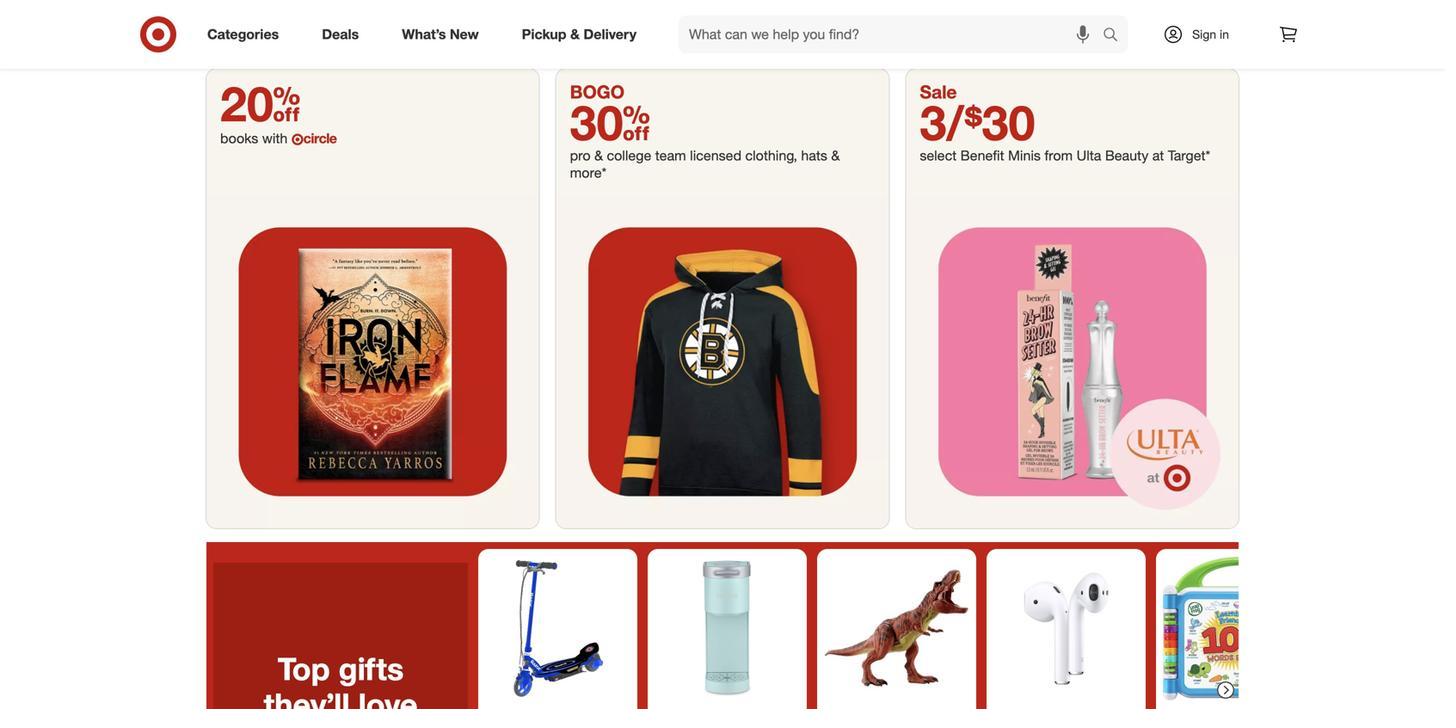 Task type: locate. For each thing, give the bounding box(es) containing it.
$30
[[965, 93, 1036, 152]]

beauty
[[1106, 147, 1149, 164]]

& right pro
[[595, 147, 603, 164]]

search button
[[1096, 15, 1137, 57]]

what's new
[[402, 26, 479, 43]]

3/
[[920, 93, 965, 152]]

ulta
[[1077, 147, 1102, 164]]

clothing,
[[746, 147, 798, 164]]

carousel region
[[207, 542, 1316, 709]]

sale
[[920, 81, 957, 103]]

jurassic park electronic real feel tyrannosaurus rex (target exclusive) image
[[824, 556, 970, 701]]

deals
[[322, 26, 359, 43]]

What can we help you find? suggestions appear below search field
[[679, 15, 1108, 53]]

categories link
[[193, 15, 301, 53]]

0 horizontal spatial &
[[571, 26, 580, 43]]

sign
[[1193, 27, 1217, 42]]

deals link
[[307, 15, 381, 53]]

what's new link
[[387, 15, 501, 53]]

pickup
[[522, 26, 567, 43]]

new
[[450, 26, 479, 43]]

sign in
[[1193, 27, 1230, 42]]

bogo
[[570, 81, 625, 103]]

books
[[220, 130, 258, 147]]

love
[[359, 685, 418, 709]]

& right pickup at the left of page
[[571, 26, 580, 43]]

pro & college team licensed clothing, hats & more*
[[570, 147, 840, 181]]

1 horizontal spatial &
[[595, 147, 603, 164]]

they'll
[[264, 685, 350, 709]]

minis
[[1009, 147, 1041, 164]]

ulta beauty at target image
[[907, 196, 1239, 528]]

sign in link
[[1149, 15, 1256, 53]]

30
[[570, 93, 651, 152]]

& right 'hats'
[[832, 147, 840, 164]]

& inside "link"
[[571, 26, 580, 43]]

top gifts they'll love
[[264, 650, 418, 709]]

at
[[1153, 147, 1165, 164]]

&
[[571, 26, 580, 43], [595, 147, 603, 164], [832, 147, 840, 164]]

college
[[607, 147, 652, 164]]



Task type: describe. For each thing, give the bounding box(es) containing it.
licensed
[[690, 147, 742, 164]]

from
[[1045, 147, 1073, 164]]

more*
[[570, 165, 607, 181]]

books with
[[220, 130, 292, 147]]

2 horizontal spatial &
[[832, 147, 840, 164]]

hats
[[802, 147, 828, 164]]

select benefit minis from ulta beauty at target*
[[920, 147, 1211, 164]]

& for pro
[[595, 147, 603, 164]]

pickup & delivery link
[[507, 15, 658, 53]]

team
[[656, 147, 687, 164]]

circle
[[303, 130, 337, 147]]

3/ $30
[[920, 93, 1036, 152]]

gifts
[[339, 650, 404, 687]]

delivery
[[584, 26, 637, 43]]

target*
[[1169, 147, 1211, 164]]

with
[[262, 130, 288, 147]]

categories
[[207, 26, 279, 43]]

keurig k-mini single-serve k-cup pod coffee maker - oasis image
[[655, 556, 800, 701]]

apple airpods (2nd generation) with charging case image
[[994, 556, 1139, 701]]

benefit
[[961, 147, 1005, 164]]

search
[[1096, 28, 1137, 44]]

leapfrog learning friends 100 words book image
[[1164, 556, 1309, 701]]

pro
[[570, 147, 591, 164]]

20
[[220, 74, 301, 133]]

top
[[278, 650, 330, 687]]

& for pickup
[[571, 26, 580, 43]]

what's
[[402, 26, 446, 43]]

select
[[920, 147, 957, 164]]

razor power core e95 electric scooter - blue image
[[485, 556, 631, 701]]

in
[[1220, 27, 1230, 42]]

pickup & delivery
[[522, 26, 637, 43]]



Task type: vqa. For each thing, say whether or not it's contained in the screenshot.
What Can We Help You Find? Suggestions Appear Below search box on the top of page
yes



